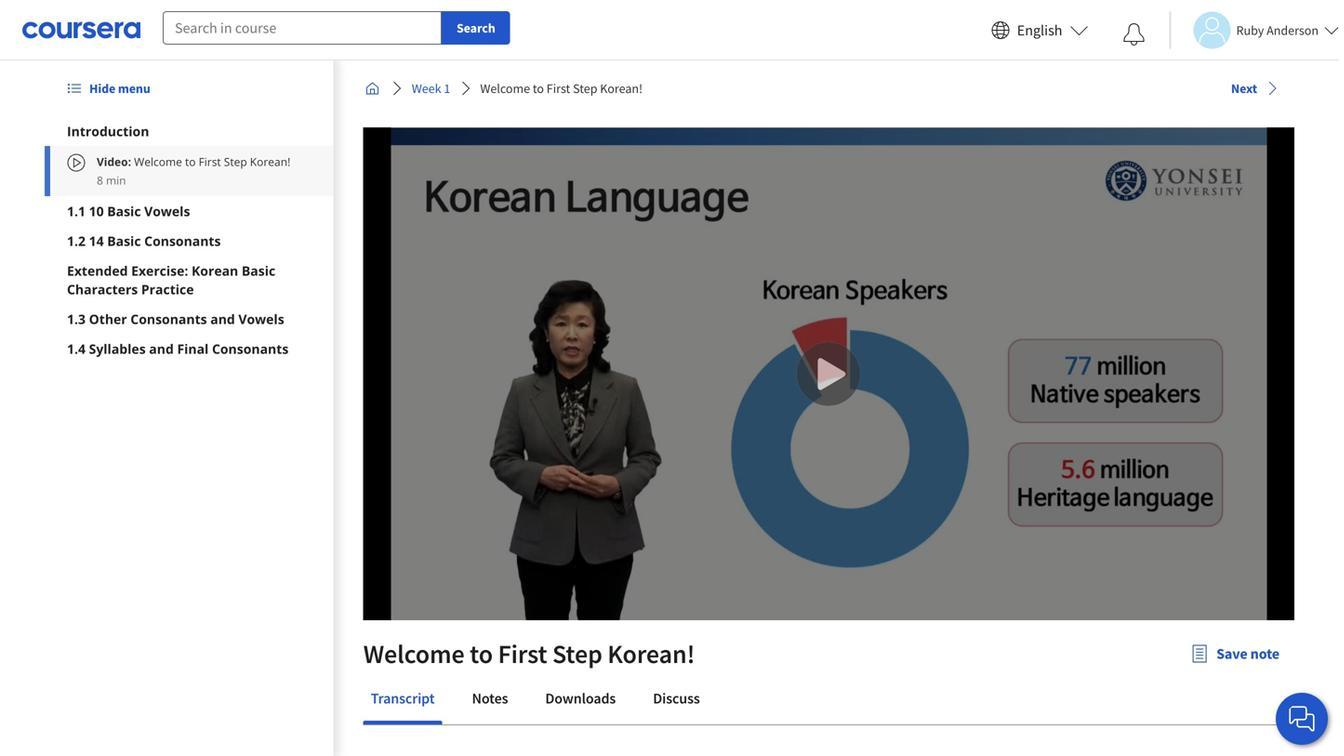 Task type: vqa. For each thing, say whether or not it's contained in the screenshot.
WELCOME to the left
yes



Task type: describe. For each thing, give the bounding box(es) containing it.
to inside "link"
[[533, 80, 544, 97]]

1.2 14 basic consonants
[[67, 232, 221, 250]]

1.1 10 basic vowels button
[[67, 202, 311, 221]]

1.1 10 basic vowels
[[67, 202, 190, 220]]

min
[[106, 173, 126, 188]]

search
[[457, 20, 496, 36]]

0:00
[[452, 612, 478, 629]]

1.4 syllables and final consonants
[[67, 340, 289, 358]]

transcript
[[371, 689, 435, 708]]

step inside "link"
[[573, 80, 598, 97]]

transcript button
[[364, 676, 442, 721]]

hide menu button
[[60, 72, 158, 105]]

next button
[[1224, 71, 1288, 105]]

practice
[[141, 281, 194, 298]]

2 vertical spatial first
[[498, 638, 548, 670]]

introduction button
[[67, 122, 311, 141]]

2 vertical spatial to
[[470, 638, 493, 670]]

1.3 other consonants and vowels
[[67, 310, 284, 328]]

exercise:
[[131, 262, 188, 280]]

full screen image
[[1265, 611, 1289, 630]]

1 horizontal spatial welcome
[[364, 638, 465, 670]]

show notifications image
[[1124, 23, 1146, 46]]

ruby anderson
[[1237, 22, 1319, 39]]

english button
[[984, 0, 1097, 60]]

week 1
[[412, 80, 451, 97]]

final
[[177, 340, 209, 358]]

korean! inside welcome to first step korean! "link"
[[600, 80, 643, 97]]

discuss
[[653, 689, 700, 708]]

1 horizontal spatial and
[[211, 310, 235, 328]]

hide
[[89, 80, 116, 97]]

downloads
[[546, 689, 616, 708]]

chat with us image
[[1288, 704, 1318, 734]]

video:
[[97, 154, 131, 169]]

10
[[89, 202, 104, 220]]

1.1
[[67, 202, 86, 220]]

0 minutes 0 seconds element
[[452, 612, 478, 629]]

week 1 link
[[405, 72, 458, 105]]

14
[[89, 232, 104, 250]]

extended exercise: korean basic characters practice button
[[67, 261, 311, 299]]

korean! inside video: welcome to first step korean! 8 min
[[250, 154, 291, 169]]

1.3 other consonants and vowels button
[[67, 310, 311, 328]]

extended
[[67, 262, 128, 280]]

korean
[[192, 262, 238, 280]]

play image
[[377, 613, 396, 628]]

save
[[1217, 645, 1248, 663]]

menu
[[118, 80, 150, 97]]

1.4 syllables and final consonants button
[[67, 340, 311, 358]]



Task type: locate. For each thing, give the bounding box(es) containing it.
basic right korean
[[242, 262, 276, 280]]

1.3
[[67, 310, 86, 328]]

0 horizontal spatial and
[[149, 340, 174, 358]]

to down "0:00 / 8:07" at the left bottom of page
[[470, 638, 493, 670]]

english
[[1018, 21, 1063, 40]]

welcome to first step korean! inside "link"
[[480, 80, 643, 97]]

video: welcome to first step korean! 8 min
[[97, 154, 291, 188]]

basic for vowels
[[107, 202, 141, 220]]

ruby anderson button
[[1170, 12, 1340, 49]]

syllables
[[89, 340, 146, 358]]

basic inside extended exercise: korean basic characters practice
[[242, 262, 276, 280]]

discuss button
[[646, 676, 708, 721]]

vowels up 1.2 14 basic consonants dropdown button
[[144, 202, 190, 220]]

ruby
[[1237, 22, 1265, 39]]

1 vertical spatial and
[[149, 340, 174, 358]]

0 vertical spatial first
[[547, 80, 571, 97]]

0 vertical spatial vowels
[[144, 202, 190, 220]]

home image
[[365, 81, 380, 96]]

1 vertical spatial consonants
[[131, 310, 207, 328]]

0 vertical spatial consonants
[[144, 232, 221, 250]]

0 vertical spatial korean!
[[600, 80, 643, 97]]

2 horizontal spatial welcome
[[480, 80, 530, 97]]

basic for consonants
[[107, 232, 141, 250]]

1 vertical spatial basic
[[107, 232, 141, 250]]

consonants
[[144, 232, 221, 250], [131, 310, 207, 328], [212, 340, 289, 358]]

introduction
[[67, 122, 149, 140]]

welcome
[[480, 80, 530, 97], [134, 154, 182, 169], [364, 638, 465, 670]]

1.4
[[67, 340, 86, 358]]

vowels inside 1.1 10 basic vowels dropdown button
[[144, 202, 190, 220]]

2 vertical spatial step
[[553, 638, 603, 670]]

0:00 / 8:07
[[452, 612, 523, 629]]

notes
[[472, 689, 508, 708]]

2 vertical spatial welcome
[[364, 638, 465, 670]]

8 minutes 07 seconds element
[[497, 612, 523, 629]]

vowels inside "1.3 other consonants and vowels" dropdown button
[[239, 310, 284, 328]]

1 vertical spatial to
[[185, 154, 196, 169]]

0 horizontal spatial vowels
[[144, 202, 190, 220]]

to down introduction 'dropdown button'
[[185, 154, 196, 169]]

save note button
[[1176, 632, 1295, 676]]

2 vertical spatial korean!
[[608, 638, 695, 670]]

welcome inside "link"
[[480, 80, 530, 97]]

0 horizontal spatial to
[[185, 154, 196, 169]]

basic inside 1.2 14 basic consonants dropdown button
[[107, 232, 141, 250]]

hide menu
[[89, 80, 150, 97]]

2 vertical spatial basic
[[242, 262, 276, 280]]

2 horizontal spatial to
[[533, 80, 544, 97]]

notes button
[[465, 676, 516, 721]]

1
[[444, 80, 451, 97]]

consonants right the final
[[212, 340, 289, 358]]

anderson
[[1267, 22, 1319, 39]]

welcome right 1
[[480, 80, 530, 97]]

mute image
[[407, 611, 431, 630]]

note
[[1251, 645, 1280, 663]]

first inside video: welcome to first step korean! 8 min
[[199, 154, 221, 169]]

welcome down introduction 'dropdown button'
[[134, 154, 182, 169]]

welcome down mute icon
[[364, 638, 465, 670]]

0 vertical spatial basic
[[107, 202, 141, 220]]

0 vertical spatial and
[[211, 310, 235, 328]]

0 vertical spatial welcome to first step korean!
[[480, 80, 643, 97]]

first inside "link"
[[547, 80, 571, 97]]

vowels
[[144, 202, 190, 220], [239, 310, 284, 328]]

8
[[97, 173, 103, 188]]

downloads button
[[538, 676, 624, 721]]

8:07
[[497, 612, 523, 629]]

related lecture content tabs tab list
[[364, 676, 1295, 725]]

korean!
[[600, 80, 643, 97], [250, 154, 291, 169], [608, 638, 695, 670]]

first
[[547, 80, 571, 97], [199, 154, 221, 169], [498, 638, 548, 670]]

next
[[1232, 80, 1258, 97]]

other
[[89, 310, 127, 328]]

welcome to first step korean! link
[[473, 72, 650, 105]]

consonants down practice
[[131, 310, 207, 328]]

/
[[485, 612, 490, 629]]

0 horizontal spatial welcome
[[134, 154, 182, 169]]

basic
[[107, 202, 141, 220], [107, 232, 141, 250], [242, 262, 276, 280]]

welcome to first step korean!
[[480, 80, 643, 97], [364, 638, 695, 670]]

characters
[[67, 281, 138, 298]]

1.2 14 basic consonants button
[[67, 232, 311, 250]]

and
[[211, 310, 235, 328], [149, 340, 174, 358]]

and left the final
[[149, 340, 174, 358]]

basic right 14
[[107, 232, 141, 250]]

1 vertical spatial first
[[199, 154, 221, 169]]

1 vertical spatial korean!
[[250, 154, 291, 169]]

basic inside 1.1 10 basic vowels dropdown button
[[107, 202, 141, 220]]

1 vertical spatial vowels
[[239, 310, 284, 328]]

consonants down 1.1 10 basic vowels dropdown button
[[144, 232, 221, 250]]

1.2
[[67, 232, 86, 250]]

to inside video: welcome to first step korean! 8 min
[[185, 154, 196, 169]]

0 vertical spatial welcome
[[480, 80, 530, 97]]

vowels up '1.4 syllables and final consonants' dropdown button
[[239, 310, 284, 328]]

extended exercise: korean basic characters practice
[[67, 262, 276, 298]]

2 vertical spatial consonants
[[212, 340, 289, 358]]

welcome inside video: welcome to first step korean! 8 min
[[134, 154, 182, 169]]

1 vertical spatial welcome
[[134, 154, 182, 169]]

1 vertical spatial welcome to first step korean!
[[364, 638, 695, 670]]

search button
[[442, 11, 510, 45]]

0 vertical spatial to
[[533, 80, 544, 97]]

to right 1
[[533, 80, 544, 97]]

week
[[412, 80, 442, 97]]

and up '1.4 syllables and final consonants' dropdown button
[[211, 310, 235, 328]]

1 horizontal spatial vowels
[[239, 310, 284, 328]]

basic right 10
[[107, 202, 141, 220]]

to
[[533, 80, 544, 97], [185, 154, 196, 169], [470, 638, 493, 670]]

1 horizontal spatial to
[[470, 638, 493, 670]]

step
[[573, 80, 598, 97], [224, 154, 247, 169], [553, 638, 603, 670]]

0 vertical spatial step
[[573, 80, 598, 97]]

save note
[[1217, 645, 1280, 663]]

1 vertical spatial step
[[224, 154, 247, 169]]

step inside video: welcome to first step korean! 8 min
[[224, 154, 247, 169]]

coursera image
[[22, 15, 141, 45]]

Search in course text field
[[163, 11, 442, 45]]



